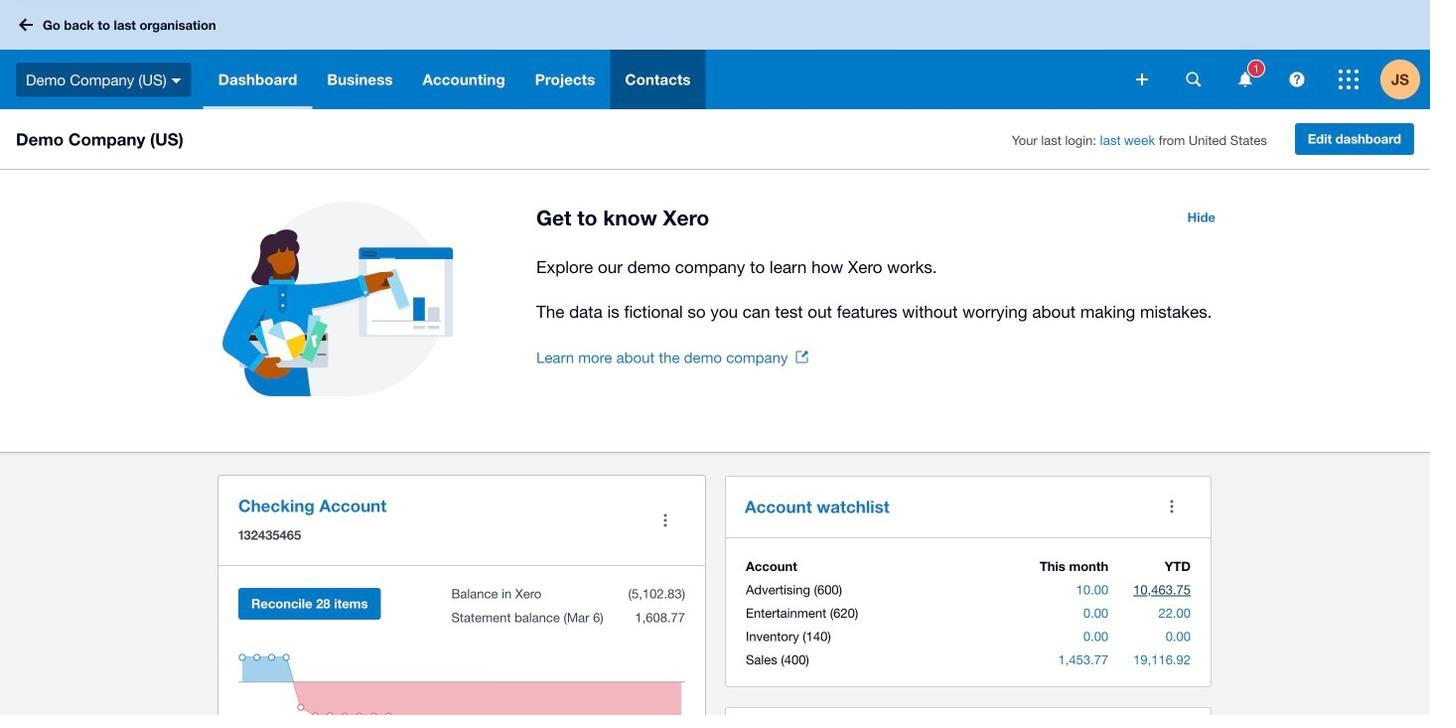 Task type: describe. For each thing, give the bounding box(es) containing it.
1 horizontal spatial svg image
[[1240, 72, 1252, 87]]

0 horizontal spatial svg image
[[1137, 74, 1149, 85]]

manage menu toggle image
[[646, 501, 686, 541]]



Task type: vqa. For each thing, say whether or not it's contained in the screenshot.
2nd svg icon
yes



Task type: locate. For each thing, give the bounding box(es) containing it.
svg image
[[19, 18, 33, 31], [1339, 70, 1359, 89], [1187, 72, 1202, 87], [1290, 72, 1305, 87], [172, 78, 182, 83]]

banner
[[0, 0, 1431, 109]]

intro banner body element
[[537, 253, 1228, 326]]

svg image
[[1240, 72, 1252, 87], [1137, 74, 1149, 85]]



